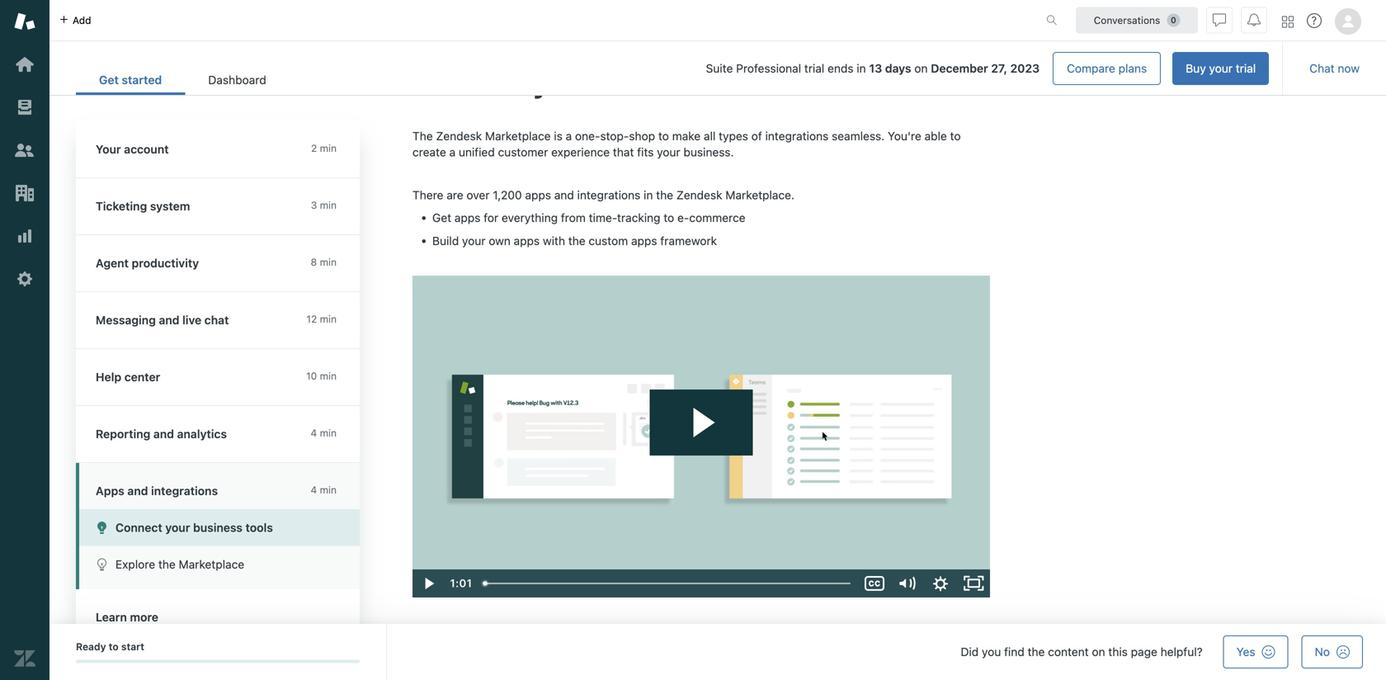 Task type: describe. For each thing, give the bounding box(es) containing it.
10
[[306, 370, 317, 382]]

conversations
[[1094, 14, 1161, 26]]

compare plans button
[[1053, 52, 1162, 85]]

center
[[124, 370, 160, 384]]

ends
[[828, 62, 854, 75]]

your inside 'button'
[[1210, 61, 1233, 75]]

this
[[1109, 645, 1128, 659]]

ready
[[76, 641, 106, 653]]

chat now button
[[1297, 52, 1374, 85]]

content
[[1049, 645, 1089, 659]]

fits
[[637, 145, 654, 159]]

marketplace for the
[[179, 558, 244, 571]]

connect your business tools inside content-title 'region'
[[413, 65, 791, 100]]

trial for your
[[1236, 61, 1257, 75]]

from
[[561, 211, 586, 224]]

time-
[[589, 211, 617, 224]]

your inside the zendesk marketplace is a one-stop-shop to make all types of integrations seamless. you're able to create a unified customer experience that fits your business.
[[657, 145, 681, 159]]

reporting
[[96, 427, 150, 441]]

explore the marketplace
[[116, 558, 244, 571]]

system
[[150, 199, 190, 213]]

0 vertical spatial a
[[566, 129, 572, 143]]

are
[[447, 188, 464, 202]]

dashboard tab
[[185, 64, 290, 95]]

0 vertical spatial on
[[915, 62, 928, 75]]

business.
[[684, 145, 734, 159]]

apps left for
[[455, 211, 481, 224]]

did you find the content on this page helpful?
[[961, 645, 1203, 659]]

yes
[[1237, 645, 1256, 659]]

is
[[554, 129, 563, 143]]

able
[[925, 129, 947, 143]]

learn
[[96, 610, 127, 624]]

min for help center
[[320, 370, 337, 382]]

3 min
[[311, 199, 337, 211]]

ticketing
[[96, 199, 147, 213]]

there are over 1,200 apps and integrations in the zendesk marketplace.
[[413, 188, 795, 202]]

there
[[413, 188, 444, 202]]

apps down everything
[[514, 234, 540, 248]]

apps and integrations
[[96, 484, 218, 498]]

the right find
[[1028, 645, 1045, 659]]

build
[[433, 234, 459, 248]]

agent
[[96, 256, 129, 270]]

plans
[[1119, 61, 1148, 75]]

with
[[543, 234, 565, 248]]

get help image
[[1308, 13, 1322, 28]]

apps and integrations heading
[[76, 463, 360, 509]]

and for messaging and live chat
[[159, 313, 180, 327]]

get for get started
[[99, 73, 119, 87]]

add button
[[50, 0, 101, 40]]

8
[[311, 256, 317, 268]]

connect inside button
[[116, 521, 162, 534]]

your inside button
[[165, 521, 190, 534]]

now
[[1338, 61, 1360, 75]]

build your own apps with the custom apps framework
[[433, 234, 717, 248]]

buy your trial button
[[1173, 52, 1270, 85]]

3
[[311, 199, 317, 211]]

customer
[[498, 145, 548, 159]]

conversations button
[[1076, 7, 1199, 33]]

messaging and live chat
[[96, 313, 229, 327]]

1 horizontal spatial on
[[1092, 645, 1106, 659]]

apps down tracking
[[631, 234, 658, 248]]

account
[[124, 142, 169, 156]]

views image
[[14, 97, 35, 118]]

make
[[672, 129, 701, 143]]

the zendesk marketplace is a one-stop-shop to make all types of integrations seamless. you're able to create a unified customer experience that fits your business.
[[413, 129, 961, 159]]

1,200
[[493, 188, 522, 202]]

compare plans
[[1067, 61, 1148, 75]]

start
[[121, 641, 144, 653]]

the
[[413, 129, 433, 143]]

started
[[122, 73, 162, 87]]

1 vertical spatial a
[[450, 145, 456, 159]]

e-
[[678, 211, 690, 224]]

zendesk products image
[[1283, 16, 1294, 28]]

December 27, 2023 text field
[[931, 62, 1040, 75]]

more
[[130, 610, 158, 624]]

0 vertical spatial in
[[857, 62, 866, 75]]

zendesk support image
[[14, 11, 35, 32]]

suite
[[706, 62, 733, 75]]

stop-
[[600, 129, 629, 143]]

one-
[[575, 129, 600, 143]]

2
[[311, 142, 317, 154]]

and for apps and integrations
[[127, 484, 148, 498]]

to right "able"
[[951, 129, 961, 143]]

buy your trial
[[1186, 61, 1257, 75]]

messaging
[[96, 313, 156, 327]]

seamless.
[[832, 129, 885, 143]]

the right with
[[569, 234, 586, 248]]

dashboard
[[208, 73, 266, 87]]

2 min
[[311, 142, 337, 154]]

13
[[870, 62, 883, 75]]

apps
[[96, 484, 124, 498]]

connect inside content-title 'region'
[[413, 65, 527, 100]]

find
[[1005, 645, 1025, 659]]

reporting and analytics
[[96, 427, 227, 441]]

learn more button
[[76, 589, 357, 646]]

the up tracking
[[656, 188, 674, 202]]

connect your business tools button
[[79, 509, 360, 546]]



Task type: locate. For each thing, give the bounding box(es) containing it.
over
[[467, 188, 490, 202]]

1 vertical spatial 4 min
[[311, 484, 337, 496]]

framework
[[661, 234, 717, 248]]

1 min from the top
[[320, 142, 337, 154]]

days
[[886, 62, 912, 75]]

your right buy
[[1210, 61, 1233, 75]]

productivity
[[132, 256, 199, 270]]

1 horizontal spatial connect your business tools
[[413, 65, 791, 100]]

customers image
[[14, 140, 35, 161]]

learn more
[[96, 610, 158, 624]]

0 horizontal spatial tools
[[246, 521, 273, 534]]

on left this
[[1092, 645, 1106, 659]]

min
[[320, 142, 337, 154], [320, 199, 337, 211], [320, 256, 337, 268], [320, 313, 337, 325], [320, 370, 337, 382], [320, 427, 337, 439], [320, 484, 337, 496]]

marketplace inside the zendesk marketplace is a one-stop-shop to make all types of integrations seamless. you're able to create a unified customer experience that fits your business.
[[485, 129, 551, 143]]

get started image
[[14, 54, 35, 75]]

get for get apps for everything from time-tracking to e-commerce
[[433, 211, 452, 224]]

on
[[915, 62, 928, 75], [1092, 645, 1106, 659]]

tab list
[[76, 64, 290, 95]]

1 horizontal spatial get
[[433, 211, 452, 224]]

experience
[[552, 145, 610, 159]]

0 horizontal spatial on
[[915, 62, 928, 75]]

min for ticketing system
[[320, 199, 337, 211]]

trial for professional
[[805, 62, 825, 75]]

2 trial from the left
[[805, 62, 825, 75]]

1 horizontal spatial zendesk
[[677, 188, 723, 202]]

the
[[656, 188, 674, 202], [569, 234, 586, 248], [158, 558, 176, 571], [1028, 645, 1045, 659]]

5 min from the top
[[320, 370, 337, 382]]

marketplace inside button
[[179, 558, 244, 571]]

1 horizontal spatial connect
[[413, 65, 527, 100]]

0 vertical spatial tools
[[725, 65, 791, 100]]

1 4 from the top
[[311, 427, 317, 439]]

no button
[[1302, 636, 1364, 669]]

get left started
[[99, 73, 119, 87]]

buy
[[1186, 61, 1207, 75]]

get started
[[99, 73, 162, 87]]

connect up explore
[[116, 521, 162, 534]]

connect
[[413, 65, 527, 100], [116, 521, 162, 534]]

tools inside content-title 'region'
[[725, 65, 791, 100]]

a
[[566, 129, 572, 143], [450, 145, 456, 159]]

your inside content-title 'region'
[[533, 65, 593, 100]]

your up explore the marketplace at the left
[[165, 521, 190, 534]]

1 vertical spatial connect
[[116, 521, 162, 534]]

6 min from the top
[[320, 427, 337, 439]]

min for your account
[[320, 142, 337, 154]]

video element
[[413, 276, 991, 598]]

27,
[[992, 62, 1008, 75]]

and up from
[[555, 188, 574, 202]]

marketplace.
[[726, 188, 795, 202]]

the inside button
[[158, 558, 176, 571]]

0 horizontal spatial business
[[193, 521, 243, 534]]

and inside apps and integrations heading
[[127, 484, 148, 498]]

1 vertical spatial connect your business tools
[[116, 521, 273, 534]]

1 horizontal spatial trial
[[1236, 61, 1257, 75]]

tracking
[[617, 211, 661, 224]]

for
[[484, 211, 499, 224]]

business inside button
[[193, 521, 243, 534]]

min inside apps and integrations heading
[[320, 484, 337, 496]]

1 vertical spatial tools
[[246, 521, 273, 534]]

section containing compare plans
[[303, 52, 1270, 85]]

a right is at top
[[566, 129, 572, 143]]

0 vertical spatial business
[[599, 65, 719, 100]]

your
[[1210, 61, 1233, 75], [533, 65, 593, 100], [657, 145, 681, 159], [462, 234, 486, 248], [165, 521, 190, 534]]

business up explore the marketplace button
[[193, 521, 243, 534]]

and right apps
[[127, 484, 148, 498]]

a right create at the left top of the page
[[450, 145, 456, 159]]

and for reporting and analytics
[[153, 427, 174, 441]]

integrations right of
[[766, 129, 829, 143]]

helpful?
[[1161, 645, 1203, 659]]

region
[[413, 128, 991, 598]]

the right explore
[[158, 558, 176, 571]]

business up 'shop'
[[599, 65, 719, 100]]

connect up unified
[[413, 65, 527, 100]]

shop
[[629, 129, 656, 143]]

chat
[[204, 313, 229, 327]]

0 horizontal spatial zendesk
[[436, 129, 482, 143]]

2 4 min from the top
[[311, 484, 337, 496]]

your left own at the top left of page
[[462, 234, 486, 248]]

main element
[[0, 0, 50, 680]]

trial left ends
[[805, 62, 825, 75]]

progress-bar progress bar
[[76, 660, 360, 663]]

7 min from the top
[[320, 484, 337, 496]]

content-title region
[[413, 63, 991, 102]]

did
[[961, 645, 979, 659]]

of
[[752, 129, 763, 143]]

add
[[73, 14, 91, 26]]

integrations inside the zendesk marketplace is a one-stop-shop to make all types of integrations seamless. you're able to create a unified customer experience that fits your business.
[[766, 129, 829, 143]]

you're
[[888, 129, 922, 143]]

your right fits
[[657, 145, 681, 159]]

1 vertical spatial zendesk
[[677, 188, 723, 202]]

0 vertical spatial connect your business tools
[[413, 65, 791, 100]]

connect your business tools up stop-
[[413, 65, 791, 100]]

chat
[[1310, 61, 1335, 75]]

12
[[307, 313, 317, 325]]

zendesk up e-
[[677, 188, 723, 202]]

agent productivity
[[96, 256, 199, 270]]

4 inside apps and integrations heading
[[311, 484, 317, 496]]

live
[[183, 313, 202, 327]]

1 vertical spatial get
[[433, 211, 452, 224]]

everything
[[502, 211, 558, 224]]

0 vertical spatial marketplace
[[485, 129, 551, 143]]

0 horizontal spatial in
[[644, 188, 653, 202]]

apps up everything
[[525, 188, 551, 202]]

no
[[1315, 645, 1331, 659]]

1 vertical spatial integrations
[[577, 188, 641, 202]]

integrations up connect your business tools button
[[151, 484, 218, 498]]

in inside region
[[644, 188, 653, 202]]

footer
[[50, 624, 1387, 680]]

in left 13
[[857, 62, 866, 75]]

to left e-
[[664, 211, 675, 224]]

ready to start
[[76, 641, 144, 653]]

4 min for analytics
[[311, 427, 337, 439]]

1 trial from the left
[[1236, 61, 1257, 75]]

1 horizontal spatial in
[[857, 62, 866, 75]]

1 horizontal spatial marketplace
[[485, 129, 551, 143]]

2 min from the top
[[320, 199, 337, 211]]

to
[[659, 129, 669, 143], [951, 129, 961, 143], [664, 211, 675, 224], [109, 641, 119, 653]]

yes button
[[1224, 636, 1289, 669]]

zendesk image
[[14, 648, 35, 669]]

0 vertical spatial zendesk
[[436, 129, 482, 143]]

8 min
[[311, 256, 337, 268]]

0 horizontal spatial marketplace
[[179, 558, 244, 571]]

0 vertical spatial connect
[[413, 65, 527, 100]]

4
[[311, 427, 317, 439], [311, 484, 317, 496]]

2 horizontal spatial integrations
[[766, 129, 829, 143]]

region containing the zendesk marketplace is a one-stop-shop to make all types of integrations seamless. you're able to create a unified customer experience that fits your business.
[[413, 128, 991, 598]]

page
[[1131, 645, 1158, 659]]

0 vertical spatial integrations
[[766, 129, 829, 143]]

compare
[[1067, 61, 1116, 75]]

zendesk inside the zendesk marketplace is a one-stop-shop to make all types of integrations seamless. you're able to create a unified customer experience that fits your business.
[[436, 129, 482, 143]]

ticketing system
[[96, 199, 190, 213]]

that
[[613, 145, 634, 159]]

and left analytics at the bottom of the page
[[153, 427, 174, 441]]

1 horizontal spatial integrations
[[577, 188, 641, 202]]

trial down notifications image
[[1236, 61, 1257, 75]]

section
[[303, 52, 1270, 85]]

1 vertical spatial 4
[[311, 484, 317, 496]]

2 vertical spatial integrations
[[151, 484, 218, 498]]

1 vertical spatial in
[[644, 188, 653, 202]]

1 4 min from the top
[[311, 427, 337, 439]]

all
[[704, 129, 716, 143]]

12 min
[[307, 313, 337, 325]]

0 horizontal spatial connect
[[116, 521, 162, 534]]

and left live
[[159, 313, 180, 327]]

button displays agent's chat status as invisible. image
[[1213, 14, 1227, 27]]

4 min from the top
[[320, 313, 337, 325]]

commerce
[[690, 211, 746, 224]]

custom
[[589, 234, 628, 248]]

help
[[96, 370, 121, 384]]

3 min from the top
[[320, 256, 337, 268]]

0 horizontal spatial trial
[[805, 62, 825, 75]]

help center
[[96, 370, 160, 384]]

reporting image
[[14, 225, 35, 247]]

1 horizontal spatial tools
[[725, 65, 791, 100]]

0 horizontal spatial get
[[99, 73, 119, 87]]

notifications image
[[1248, 14, 1261, 27]]

min for agent productivity
[[320, 256, 337, 268]]

0 vertical spatial get
[[99, 73, 119, 87]]

2023
[[1011, 62, 1040, 75]]

types
[[719, 129, 749, 143]]

integrations inside apps and integrations heading
[[151, 484, 218, 498]]

to right 'shop'
[[659, 129, 669, 143]]

own
[[489, 234, 511, 248]]

trial inside 'button'
[[1236, 61, 1257, 75]]

marketplace for zendesk
[[485, 129, 551, 143]]

tools inside connect your business tools button
[[246, 521, 273, 534]]

tools up of
[[725, 65, 791, 100]]

create
[[413, 145, 446, 159]]

marketplace down connect your business tools button
[[179, 558, 244, 571]]

get apps for everything from time-tracking to e-commerce
[[433, 211, 746, 224]]

organizations image
[[14, 182, 35, 204]]

1 vertical spatial marketplace
[[179, 558, 244, 571]]

you
[[982, 645, 1002, 659]]

get up build
[[433, 211, 452, 224]]

unified
[[459, 145, 495, 159]]

min for messaging and live chat
[[320, 313, 337, 325]]

zendesk up unified
[[436, 129, 482, 143]]

admin image
[[14, 268, 35, 290]]

0 vertical spatial 4 min
[[311, 427, 337, 439]]

0 horizontal spatial integrations
[[151, 484, 218, 498]]

footer containing did you find the content on this page helpful?
[[50, 624, 1387, 680]]

0 horizontal spatial a
[[450, 145, 456, 159]]

in up tracking
[[644, 188, 653, 202]]

connect your business tools inside connect your business tools button
[[116, 521, 273, 534]]

1 horizontal spatial a
[[566, 129, 572, 143]]

tools
[[725, 65, 791, 100], [246, 521, 273, 534]]

1 horizontal spatial business
[[599, 65, 719, 100]]

trial
[[1236, 61, 1257, 75], [805, 62, 825, 75]]

4 min
[[311, 427, 337, 439], [311, 484, 337, 496]]

1 vertical spatial on
[[1092, 645, 1106, 659]]

10 min
[[306, 370, 337, 382]]

your up is at top
[[533, 65, 593, 100]]

december
[[931, 62, 989, 75]]

0 vertical spatial 4
[[311, 427, 317, 439]]

marketplace up customer
[[485, 129, 551, 143]]

on right days
[[915, 62, 928, 75]]

video thumbnail image
[[413, 276, 991, 598], [413, 276, 991, 598]]

integrations up time-
[[577, 188, 641, 202]]

to left start
[[109, 641, 119, 653]]

connect your business tools up explore the marketplace at the left
[[116, 521, 273, 534]]

and
[[555, 188, 574, 202], [159, 313, 180, 327], [153, 427, 174, 441], [127, 484, 148, 498]]

4 min inside apps and integrations heading
[[311, 484, 337, 496]]

2 4 from the top
[[311, 484, 317, 496]]

professional
[[736, 62, 802, 75]]

business inside content-title 'region'
[[599, 65, 719, 100]]

min for reporting and analytics
[[320, 427, 337, 439]]

4 min for integrations
[[311, 484, 337, 496]]

4 for reporting and analytics
[[311, 427, 317, 439]]

4 for apps and integrations
[[311, 484, 317, 496]]

your account
[[96, 142, 169, 156]]

0 horizontal spatial connect your business tools
[[116, 521, 273, 534]]

tab list containing get started
[[76, 64, 290, 95]]

tools up explore the marketplace button
[[246, 521, 273, 534]]

1 vertical spatial business
[[193, 521, 243, 534]]

min for apps and integrations
[[320, 484, 337, 496]]



Task type: vqa. For each thing, say whether or not it's contained in the screenshot.


